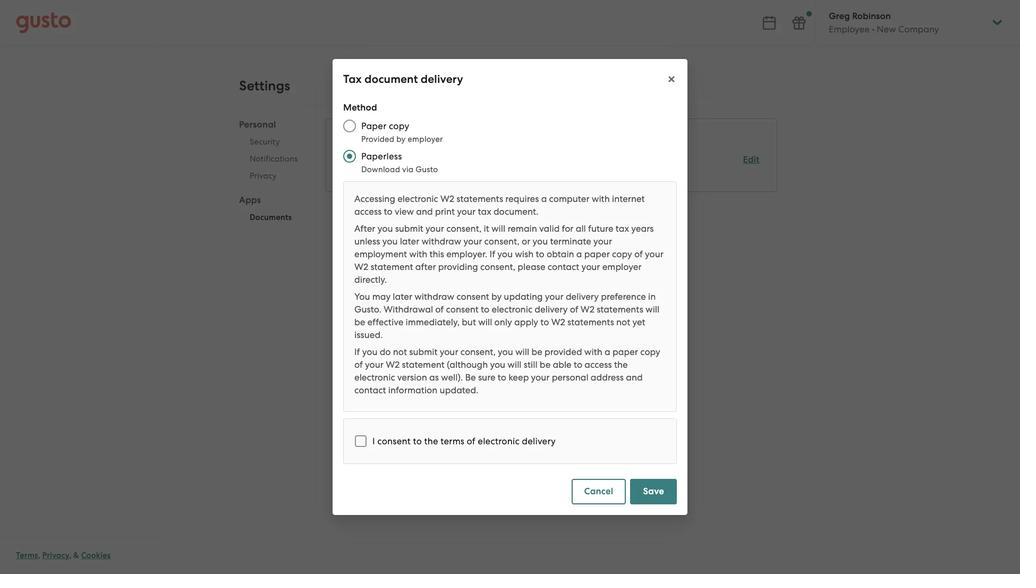 Task type: locate. For each thing, give the bounding box(es) containing it.
a inside statements requires a computer with internet access to view and print your tax document.
[[542, 194, 547, 204]]

1 horizontal spatial employer
[[603, 262, 642, 272]]

accessing
[[355, 194, 396, 204]]

copy inside after you submit your consent, it will remain valid for all future tax years unless you later withdraw your consent, or you terminate your employment with this employer. if you wish to obtain a paper copy of your w2
[[613, 249, 633, 259]]

copy down years
[[613, 249, 633, 259]]

providing
[[439, 262, 478, 272]]

your down still
[[532, 372, 550, 383]]

your inside you may later withdraw consent by updating your delivery preference in gusto. withdrawal of consent to electronic delivery of
[[545, 291, 564, 302]]

terms
[[441, 436, 465, 447]]

updating
[[504, 291, 543, 302]]

2 vertical spatial be
[[540, 359, 551, 370]]

a right requires
[[542, 194, 547, 204]]

0 vertical spatial not
[[617, 317, 631, 328]]

paper
[[585, 249, 610, 259], [613, 347, 639, 357]]

preferences group
[[343, 132, 760, 179]]

0 vertical spatial statements
[[457, 194, 504, 204]]

0 horizontal spatial a
[[542, 194, 547, 204]]

cookies button
[[81, 549, 111, 562]]

future
[[589, 223, 614, 234]]

copy down "paperless"
[[370, 167, 390, 178]]

1 horizontal spatial privacy link
[[239, 168, 309, 185]]

1 vertical spatial employer
[[603, 262, 642, 272]]

i
[[373, 436, 375, 447]]

your inside statement after providing consent, please contact your employer directly.
[[582, 262, 601, 272]]

with
[[592, 194, 610, 204], [410, 249, 428, 259], [585, 347, 603, 357]]

tax left years
[[616, 223, 630, 234]]

with left internet
[[592, 194, 610, 204]]

0 vertical spatial tax
[[344, 72, 362, 86]]

0 horizontal spatial the
[[425, 436, 439, 447]]

will right it
[[492, 223, 506, 234]]

statements not yet issued.
[[355, 317, 646, 340]]

1 vertical spatial a
[[577, 249, 583, 259]]

1 vertical spatial be
[[532, 347, 543, 357]]

document inside dialog
[[365, 72, 418, 86]]

a
[[542, 194, 547, 204], [577, 249, 583, 259], [605, 347, 611, 357]]

1 horizontal spatial the
[[615, 359, 628, 370]]

your up employer.
[[464, 236, 483, 247]]

1 vertical spatial tax
[[616, 223, 630, 234]]

0 vertical spatial be
[[355, 317, 366, 328]]

electronic right terms
[[478, 436, 520, 447]]

document up method
[[365, 72, 418, 86]]

statement for after
[[371, 262, 414, 272]]

a inside if you do not submit your consent, you will be provided with a paper copy of your
[[605, 347, 611, 357]]

0 vertical spatial privacy
[[250, 171, 277, 181]]

tax up method
[[344, 72, 362, 86]]

a up address
[[605, 347, 611, 357]]

0 horizontal spatial if
[[355, 347, 360, 357]]

be up still
[[532, 347, 543, 357]]

requires
[[506, 194, 539, 204]]

cancel
[[585, 486, 614, 497]]

your inside statement (although you will still be able to access the electronic version as well). be sure to keep your personal address and contact information updated.
[[532, 372, 550, 383]]

1 vertical spatial statements
[[597, 304, 644, 315]]

the left terms
[[425, 436, 439, 447]]

be down the gusto.
[[355, 317, 366, 328]]

will inside statement (although you will still be able to access the electronic version as well). be sure to keep your personal address and contact information updated.
[[508, 359, 522, 370]]

you up employment
[[383, 236, 398, 247]]

you left wish
[[498, 249, 513, 259]]

0 vertical spatial by
[[397, 135, 406, 144]]

statements
[[457, 194, 504, 204], [597, 304, 644, 315], [568, 317, 615, 328]]

if down the issued.
[[355, 347, 360, 357]]

consent, up (although
[[461, 347, 496, 357]]

a down terminate
[[577, 249, 583, 259]]

employer up gusto
[[408, 135, 443, 144]]

tax for your
[[478, 206, 492, 217]]

to right apply
[[541, 317, 550, 328]]

submit down view
[[395, 223, 424, 234]]

1 vertical spatial the
[[425, 436, 439, 447]]

statements inside "statements will be effective immediately, but will only apply to"
[[597, 304, 644, 315]]

able
[[553, 359, 572, 370]]

do
[[380, 347, 391, 357]]

the
[[615, 359, 628, 370], [425, 436, 439, 447]]

to inside after you submit your consent, it will remain valid for all future tax years unless you later withdraw your consent, or you terminate your employment with this employer. if you wish to obtain a paper copy of your w2
[[536, 249, 545, 259]]

tax for future
[[616, 223, 630, 234]]

document down provided
[[361, 154, 404, 165]]

withdraw up immediately,
[[415, 291, 455, 302]]

privacy link down 'notifications'
[[239, 168, 309, 185]]

copy
[[389, 121, 410, 131], [370, 167, 390, 178], [613, 249, 633, 259], [641, 347, 661, 357]]

paper inside tax document delivery dialog
[[362, 121, 387, 131]]

by inside you may later withdraw consent by updating your delivery preference in gusto. withdrawal of consent to electronic delivery of
[[492, 291, 502, 302]]

tax inside after you submit your consent, it will remain valid for all future tax years unless you later withdraw your consent, or you terminate your employment with this employer. if you wish to obtain a paper copy of your w2
[[616, 223, 630, 234]]

access down accessing
[[355, 206, 382, 217]]

w2 inside after you submit your consent, it will remain valid for all future tax years unless you later withdraw your consent, or you terminate your employment with this employer. if you wish to obtain a paper copy of your w2
[[355, 262, 369, 272]]

with up the after
[[410, 249, 428, 259]]

0 vertical spatial if
[[490, 249, 496, 259]]

1 vertical spatial consent
[[446, 304, 479, 315]]

0 vertical spatial withdraw
[[422, 236, 462, 247]]

2 vertical spatial a
[[605, 347, 611, 357]]

statements inside the statements not yet issued.
[[568, 317, 615, 328]]

gusto.
[[355, 304, 382, 315]]

0 horizontal spatial and
[[417, 206, 433, 217]]

0 horizontal spatial privacy
[[42, 551, 69, 560]]

contact down do
[[355, 385, 386, 396]]

statements up it
[[457, 194, 504, 204]]

to inside statements requires a computer with internet access to view and print your tax document.
[[384, 206, 393, 217]]

1 horizontal spatial ,
[[69, 551, 71, 560]]

your down years
[[646, 249, 664, 259]]

2 vertical spatial consent
[[378, 436, 411, 447]]

contact down obtain
[[548, 262, 580, 272]]

0 horizontal spatial access
[[355, 206, 382, 217]]

1 horizontal spatial by
[[492, 291, 502, 302]]

submit
[[395, 223, 424, 234], [410, 347, 438, 357]]

provided
[[362, 135, 395, 144]]

0 vertical spatial employer
[[408, 135, 443, 144]]

0 horizontal spatial ,
[[38, 551, 40, 560]]

statement inside statement (although you will still be able to access the electronic version as well). be sure to keep your personal address and contact information updated.
[[402, 359, 445, 370]]

withdraw inside you may later withdraw consent by updating your delivery preference in gusto. withdrawal of consent to electronic delivery of
[[415, 291, 455, 302]]

not left yet
[[617, 317, 631, 328]]

employer
[[408, 135, 443, 144], [603, 262, 642, 272]]

will up still
[[516, 347, 530, 357]]

w2
[[441, 194, 455, 204], [355, 262, 369, 272], [581, 304, 595, 315], [552, 317, 566, 328], [386, 359, 400, 370]]

your right 'updating'
[[545, 291, 564, 302]]

withdraw inside after you submit your consent, it will remain valid for all future tax years unless you later withdraw your consent, or you terminate your employment with this employer. if you wish to obtain a paper copy of your w2
[[422, 236, 462, 247]]

if
[[490, 249, 496, 259], [355, 347, 360, 357]]

to right sure
[[498, 372, 507, 383]]

0 vertical spatial contact
[[548, 262, 580, 272]]

by down paper copy
[[397, 135, 406, 144]]

privacy left &
[[42, 551, 69, 560]]

if inside if you do not submit your consent, you will be provided with a paper copy of your
[[355, 347, 360, 357]]

your down do
[[365, 359, 384, 370]]

but
[[462, 317, 476, 328]]

0 vertical spatial paper
[[585, 249, 610, 259]]

2 horizontal spatial a
[[605, 347, 611, 357]]

0 horizontal spatial privacy link
[[42, 551, 69, 560]]

2 vertical spatial with
[[585, 347, 603, 357]]

later up the after
[[400, 236, 420, 247]]

1 vertical spatial withdraw
[[415, 291, 455, 302]]

later up withdrawal
[[393, 291, 413, 302]]

consent
[[457, 291, 490, 302], [446, 304, 479, 315], [378, 436, 411, 447]]

edit link
[[744, 154, 760, 165]]

effective
[[368, 317, 404, 328]]

statements will be effective immediately, but will only apply to
[[355, 304, 660, 328]]

privacy link
[[239, 168, 309, 185], [42, 551, 69, 560]]

tax down preferences on the left of the page
[[343, 154, 358, 165]]

save button
[[631, 479, 677, 505]]

by up "statements will be effective immediately, but will only apply to"
[[492, 291, 502, 302]]

and right view
[[417, 206, 433, 217]]

to left view
[[384, 206, 393, 217]]

tax up it
[[478, 206, 492, 217]]

the up address
[[615, 359, 628, 370]]

tax
[[478, 206, 492, 217], [616, 223, 630, 234]]

1 vertical spatial not
[[393, 347, 407, 357]]

your down future
[[594, 236, 613, 247]]

for
[[562, 223, 574, 234]]

1 vertical spatial with
[[410, 249, 428, 259]]

1 horizontal spatial if
[[490, 249, 496, 259]]

1 vertical spatial statement
[[402, 359, 445, 370]]

directly.
[[355, 274, 387, 285]]

cookies
[[81, 551, 111, 560]]

1 horizontal spatial contact
[[548, 262, 580, 272]]

submit inside if you do not submit your consent, you will be provided with a paper copy of your
[[410, 347, 438, 357]]

to
[[384, 206, 393, 217], [536, 249, 545, 259], [481, 304, 490, 315], [541, 317, 550, 328], [574, 359, 583, 370], [498, 372, 507, 383], [413, 436, 422, 447]]

of down years
[[635, 249, 643, 259]]

withdraw
[[422, 236, 462, 247], [415, 291, 455, 302]]

sure
[[479, 372, 496, 383]]

delivery inside tax document delivery paper copy
[[406, 154, 441, 165]]

document
[[365, 72, 418, 86], [361, 154, 404, 165]]

2 vertical spatial statements
[[568, 317, 615, 328]]

statements up provided
[[568, 317, 615, 328]]

tax inside statements requires a computer with internet access to view and print your tax document.
[[478, 206, 492, 217]]

not
[[617, 317, 631, 328], [393, 347, 407, 357]]

group
[[239, 119, 309, 229]]

copy inside if you do not submit your consent, you will be provided with a paper copy of your
[[641, 347, 661, 357]]

you
[[378, 223, 393, 234], [383, 236, 398, 247], [533, 236, 548, 247], [498, 249, 513, 259], [362, 347, 378, 357], [498, 347, 514, 357], [490, 359, 506, 370]]

electronic down do
[[355, 372, 395, 383]]

tax inside dialog
[[344, 72, 362, 86]]

0 vertical spatial later
[[400, 236, 420, 247]]

0 vertical spatial document
[[365, 72, 418, 86]]

paper up address
[[613, 347, 639, 357]]

0 vertical spatial access
[[355, 206, 382, 217]]

0 vertical spatial submit
[[395, 223, 424, 234]]

employer up the preference
[[603, 262, 642, 272]]

privacy link left &
[[42, 551, 69, 560]]

personal
[[239, 119, 276, 130]]

0 vertical spatial with
[[592, 194, 610, 204]]

1 vertical spatial paper
[[613, 347, 639, 357]]

not right do
[[393, 347, 407, 357]]

paper up preferences on the left of the page
[[362, 121, 387, 131]]

it
[[484, 223, 490, 234]]

account menu element
[[816, 0, 1005, 45]]

1 vertical spatial contact
[[355, 385, 386, 396]]

be inside statement (although you will still be able to access the electronic version as well). be sure to keep your personal address and contact information updated.
[[540, 359, 551, 370]]

document.
[[494, 206, 539, 217]]

1 vertical spatial tax
[[343, 154, 358, 165]]

consent,
[[447, 223, 482, 234], [485, 236, 520, 247], [481, 262, 516, 272], [461, 347, 496, 357]]

and right address
[[627, 372, 643, 383]]

consent, down wish
[[481, 262, 516, 272]]

gusto navigation element
[[0, 46, 159, 88]]

of down the issued.
[[355, 359, 363, 370]]

1 horizontal spatial a
[[577, 249, 583, 259]]

1 vertical spatial by
[[492, 291, 502, 302]]

0 vertical spatial statement
[[371, 262, 414, 272]]

0 horizontal spatial not
[[393, 347, 407, 357]]

access up address
[[585, 359, 612, 370]]

paper down "paperless"
[[343, 167, 368, 178]]

1 horizontal spatial tax
[[616, 223, 630, 234]]

statement inside statement after providing consent, please contact your employer directly.
[[371, 262, 414, 272]]

consent, inside statement after providing consent, please contact your employer directly.
[[481, 262, 516, 272]]

1 horizontal spatial paper
[[613, 347, 639, 357]]

1 horizontal spatial privacy
[[250, 171, 277, 181]]

with up address
[[585, 347, 603, 357]]

withdraw up this
[[422, 236, 462, 247]]

0 vertical spatial privacy link
[[239, 168, 309, 185]]

and inside statement (although you will still be able to access the electronic version as well). be sure to keep your personal address and contact information updated.
[[627, 372, 643, 383]]

document inside tax document delivery paper copy
[[361, 154, 404, 165]]

you down the statements not yet issued.
[[498, 347, 514, 357]]

0 vertical spatial the
[[615, 359, 628, 370]]

copy up the provided by employer
[[389, 121, 410, 131]]

with inside after you submit your consent, it will remain valid for all future tax years unless you later withdraw your consent, or you terminate your employment with this employer. if you wish to obtain a paper copy of your w2
[[410, 249, 428, 259]]

1 vertical spatial access
[[585, 359, 612, 370]]

you up sure
[[490, 359, 506, 370]]

copy down yet
[[641, 347, 661, 357]]

download
[[362, 165, 401, 174]]

0 vertical spatial a
[[542, 194, 547, 204]]

will inside after you submit your consent, it will remain valid for all future tax years unless you later withdraw your consent, or you terminate your employment with this employer. if you wish to obtain a paper copy of your w2
[[492, 223, 506, 234]]

statements down the preference
[[597, 304, 644, 315]]

will up the keep
[[508, 359, 522, 370]]

1 horizontal spatial and
[[627, 372, 643, 383]]

privacy
[[250, 171, 277, 181], [42, 551, 69, 560]]

you right after
[[378, 223, 393, 234]]

contact inside statement (although you will still be able to access the electronic version as well). be sure to keep your personal address and contact information updated.
[[355, 385, 386, 396]]

internet
[[613, 194, 645, 204]]

the inside statement (although you will still be able to access the electronic version as well). be sure to keep your personal address and contact information updated.
[[615, 359, 628, 370]]

electronic
[[398, 194, 439, 204], [492, 304, 533, 315], [355, 372, 395, 383], [478, 436, 520, 447]]

of
[[635, 249, 643, 259], [436, 304, 444, 315], [570, 304, 579, 315], [355, 359, 363, 370], [467, 436, 476, 447]]

privacy inside privacy link
[[250, 171, 277, 181]]

your down terminate
[[582, 262, 601, 272]]

please
[[518, 262, 546, 272]]

settings
[[239, 78, 290, 94]]

tax inside tax document delivery paper copy
[[343, 154, 358, 165]]

1 horizontal spatial not
[[617, 317, 631, 328]]

your inside statements requires a computer with internet access to view and print your tax document.
[[457, 206, 476, 217]]

print
[[435, 206, 455, 217]]

1 vertical spatial privacy
[[42, 551, 69, 560]]

paper down future
[[585, 249, 610, 259]]

to left terms
[[413, 436, 422, 447]]

privacy down 'notifications'
[[250, 171, 277, 181]]

by
[[397, 135, 406, 144], [492, 291, 502, 302]]

of up immediately,
[[436, 304, 444, 315]]

0 horizontal spatial paper
[[585, 249, 610, 259]]

1 horizontal spatial access
[[585, 359, 612, 370]]

1 vertical spatial and
[[627, 372, 643, 383]]

statement down employment
[[371, 262, 414, 272]]

1 vertical spatial if
[[355, 347, 360, 357]]

submit up as
[[410, 347, 438, 357]]

your right print
[[457, 206, 476, 217]]

statements inside statements requires a computer with internet access to view and print your tax document.
[[457, 194, 504, 204]]

1 , from the left
[[38, 551, 40, 560]]

be right still
[[540, 359, 551, 370]]

1 vertical spatial document
[[361, 154, 404, 165]]

your up (although
[[440, 347, 459, 357]]

later
[[400, 236, 420, 247], [393, 291, 413, 302]]

if up statement after providing consent, please contact your employer directly.
[[490, 249, 496, 259]]

0 horizontal spatial tax
[[478, 206, 492, 217]]

1 vertical spatial paper
[[343, 167, 368, 178]]

0 vertical spatial and
[[417, 206, 433, 217]]

electronic up the only
[[492, 304, 533, 315]]

to up the statements not yet issued.
[[481, 304, 490, 315]]

0 vertical spatial paper
[[362, 121, 387, 131]]

1 vertical spatial later
[[393, 291, 413, 302]]

0 vertical spatial tax
[[478, 206, 492, 217]]

statement up as
[[402, 359, 445, 370]]

to up "please"
[[536, 249, 545, 259]]

0 horizontal spatial contact
[[355, 385, 386, 396]]

delivery
[[421, 72, 464, 86], [406, 154, 441, 165], [566, 291, 599, 302], [535, 304, 568, 315], [522, 436, 556, 447]]

1 vertical spatial submit
[[410, 347, 438, 357]]

your
[[457, 206, 476, 217], [426, 223, 445, 234], [464, 236, 483, 247], [594, 236, 613, 247], [646, 249, 664, 259], [582, 262, 601, 272], [545, 291, 564, 302], [440, 347, 459, 357], [365, 359, 384, 370], [532, 372, 550, 383]]



Task type: describe. For each thing, give the bounding box(es) containing it.
computer
[[550, 194, 590, 204]]

you may later withdraw consent by updating your delivery preference in gusto. withdrawal of consent to electronic delivery of
[[355, 291, 656, 315]]

tax document delivery paper copy
[[343, 154, 441, 178]]

Paper copy radio
[[338, 114, 362, 138]]

personal
[[552, 372, 589, 383]]

consent, down it
[[485, 236, 520, 247]]

apps
[[239, 195, 261, 206]]

be inside "statements will be effective immediately, but will only apply to"
[[355, 317, 366, 328]]

information
[[389, 385, 438, 396]]

updated.
[[440, 385, 479, 396]]

method
[[344, 102, 378, 113]]

withdrawal
[[384, 304, 433, 315]]

statement after providing consent, please contact your employer directly.
[[355, 262, 642, 285]]

employer inside statement after providing consent, please contact your employer directly.
[[603, 262, 642, 272]]

preference
[[602, 291, 647, 302]]

may
[[373, 291, 391, 302]]

address
[[591, 372, 624, 383]]

home image
[[16, 12, 71, 33]]

security link
[[239, 133, 309, 150]]

will inside if you do not submit your consent, you will be provided with a paper copy of your
[[516, 347, 530, 357]]

you inside statement (although you will still be able to access the electronic version as well). be sure to keep your personal address and contact information updated.
[[490, 359, 506, 370]]

only
[[495, 317, 513, 328]]

still
[[524, 359, 538, 370]]

paperless
[[362, 151, 402, 162]]

access inside statement (although you will still be able to access the electronic version as well). be sure to keep your personal address and contact information updated.
[[585, 359, 612, 370]]

documents
[[250, 213, 292, 222]]

I consent to the terms of electronic delivery checkbox
[[349, 430, 373, 453]]

group containing personal
[[239, 119, 309, 229]]

provided
[[545, 347, 583, 357]]

yet
[[633, 317, 646, 328]]

to inside you may later withdraw consent by updating your delivery preference in gusto. withdrawal of consent to electronic delivery of
[[481, 304, 490, 315]]

as
[[430, 372, 439, 383]]

notifications
[[250, 154, 298, 164]]

obtain
[[547, 249, 575, 259]]

or
[[522, 236, 531, 247]]

statement (although you will still be able to access the electronic version as well). be sure to keep your personal address and contact information updated.
[[355, 359, 643, 396]]

paper inside tax document delivery paper copy
[[343, 167, 368, 178]]

download via gusto
[[362, 165, 438, 174]]

you right or
[[533, 236, 548, 247]]

0 vertical spatial consent
[[457, 291, 490, 302]]

version
[[398, 372, 427, 383]]

edit
[[744, 154, 760, 165]]

issued.
[[355, 330, 383, 340]]

electronic inside statement (although you will still be able to access the electronic version as well). be sure to keep your personal address and contact information updated.
[[355, 372, 395, 383]]

electronic up view
[[398, 194, 439, 204]]

tax document delivery dialog
[[333, 59, 688, 515]]

provided by employer
[[362, 135, 443, 144]]

paper inside if you do not submit your consent, you will be provided with a paper copy of your
[[613, 347, 639, 357]]

all
[[576, 223, 586, 234]]

after
[[355, 223, 376, 234]]

to up personal
[[574, 359, 583, 370]]

with inside if you do not submit your consent, you will be provided with a paper copy of your
[[585, 347, 603, 357]]

statements for will
[[597, 304, 644, 315]]

unless
[[355, 236, 380, 247]]

0 horizontal spatial by
[[397, 135, 406, 144]]

contact inside statement after providing consent, please contact your employer directly.
[[548, 262, 580, 272]]

employment
[[355, 249, 407, 259]]

remain
[[508, 223, 538, 234]]

valid
[[540, 223, 560, 234]]

later inside after you submit your consent, it will remain valid for all future tax years unless you later withdraw your consent, or you terminate your employment with this employer. if you wish to obtain a paper copy of your w2
[[400, 236, 420, 247]]

wish
[[515, 249, 534, 259]]

&
[[73, 551, 79, 560]]

security
[[250, 137, 280, 147]]

statements requires a computer with internet access to view and print your tax document.
[[355, 194, 645, 217]]

statements for not
[[568, 317, 615, 328]]

(although
[[447, 359, 488, 370]]

electronic inside you may later withdraw consent by updating your delivery preference in gusto. withdrawal of consent to electronic delivery of
[[492, 304, 533, 315]]

years
[[632, 223, 654, 234]]

later inside you may later withdraw consent by updating your delivery preference in gusto. withdrawal of consent to electronic delivery of
[[393, 291, 413, 302]]

employer.
[[447, 249, 488, 259]]

immediately,
[[406, 317, 460, 328]]

view
[[395, 206, 414, 217]]

2 , from the left
[[69, 551, 71, 560]]

gusto
[[416, 165, 438, 174]]

a inside after you submit your consent, it will remain valid for all future tax years unless you later withdraw your consent, or you terminate your employment with this employer. if you wish to obtain a paper copy of your w2
[[577, 249, 583, 259]]

you left do
[[362, 347, 378, 357]]

of right terms
[[467, 436, 476, 447]]

will down in
[[646, 304, 660, 315]]

tax document delivery element
[[343, 153, 760, 179]]

paper copy
[[362, 121, 410, 131]]

terms link
[[16, 551, 38, 560]]

tax for tax document delivery paper copy
[[343, 154, 358, 165]]

terms
[[16, 551, 38, 560]]

via
[[403, 165, 414, 174]]

1 vertical spatial privacy link
[[42, 551, 69, 560]]

and inside statements requires a computer with internet access to view and print your tax document.
[[417, 206, 433, 217]]

notifications link
[[239, 150, 309, 168]]

in
[[649, 291, 656, 302]]

of inside after you submit your consent, it will remain valid for all future tax years unless you later withdraw your consent, or you terminate your employment with this employer. if you wish to obtain a paper copy of your w2
[[635, 249, 643, 259]]

terms , privacy , & cookies
[[16, 551, 111, 560]]

0 horizontal spatial employer
[[408, 135, 443, 144]]

statement for (although
[[402, 359, 445, 370]]

Paperless radio
[[338, 145, 362, 168]]

document for tax document delivery paper copy
[[361, 154, 404, 165]]

to inside "statements will be effective immediately, but will only apply to"
[[541, 317, 550, 328]]

of inside if you do not submit your consent, you will be provided with a paper copy of your
[[355, 359, 363, 370]]

not inside if you do not submit your consent, you will be provided with a paper copy of your
[[393, 347, 407, 357]]

if you do not submit your consent, you will be provided with a paper copy of your
[[355, 347, 661, 370]]

if inside after you submit your consent, it will remain valid for all future tax years unless you later withdraw your consent, or you terminate your employment with this employer. if you wish to obtain a paper copy of your w2
[[490, 249, 496, 259]]

be
[[466, 372, 476, 383]]

after
[[416, 262, 436, 272]]

apply
[[515, 317, 539, 328]]

keep
[[509, 372, 529, 383]]

tax document delivery
[[344, 72, 464, 86]]

will right but
[[479, 317, 493, 328]]

this
[[430, 249, 445, 259]]

cancel button
[[572, 479, 627, 505]]

not inside the statements not yet issued.
[[617, 317, 631, 328]]

consent, left it
[[447, 223, 482, 234]]

submit inside after you submit your consent, it will remain valid for all future tax years unless you later withdraw your consent, or you terminate your employment with this employer. if you wish to obtain a paper copy of your w2
[[395, 223, 424, 234]]

statements for requires
[[457, 194, 504, 204]]

your down print
[[426, 223, 445, 234]]

you
[[355, 291, 370, 302]]

consent, inside if you do not submit your consent, you will be provided with a paper copy of your
[[461, 347, 496, 357]]

with inside statements requires a computer with internet access to view and print your tax document.
[[592, 194, 610, 204]]

of up provided
[[570, 304, 579, 315]]

copy inside tax document delivery paper copy
[[370, 167, 390, 178]]

preferences
[[343, 132, 405, 146]]

document for tax document delivery
[[365, 72, 418, 86]]

after you submit your consent, it will remain valid for all future tax years unless you later withdraw your consent, or you terminate your employment with this employer. if you wish to obtain a paper copy of your w2
[[355, 223, 664, 272]]

documents link
[[239, 209, 309, 226]]

be inside if you do not submit your consent, you will be provided with a paper copy of your
[[532, 347, 543, 357]]

tax for tax document delivery
[[344, 72, 362, 86]]

terminate
[[551, 236, 592, 247]]

accessing electronic w2
[[355, 194, 455, 204]]

well).
[[441, 372, 463, 383]]

save
[[644, 486, 665, 497]]

i consent to the terms of electronic delivery
[[373, 436, 556, 447]]

paper inside after you submit your consent, it will remain valid for all future tax years unless you later withdraw your consent, or you terminate your employment with this employer. if you wish to obtain a paper copy of your w2
[[585, 249, 610, 259]]

access inside statements requires a computer with internet access to view and print your tax document.
[[355, 206, 382, 217]]



Task type: vqa. For each thing, say whether or not it's contained in the screenshot.
the What do you need to help run your business? Choose all that apply. on the top left
no



